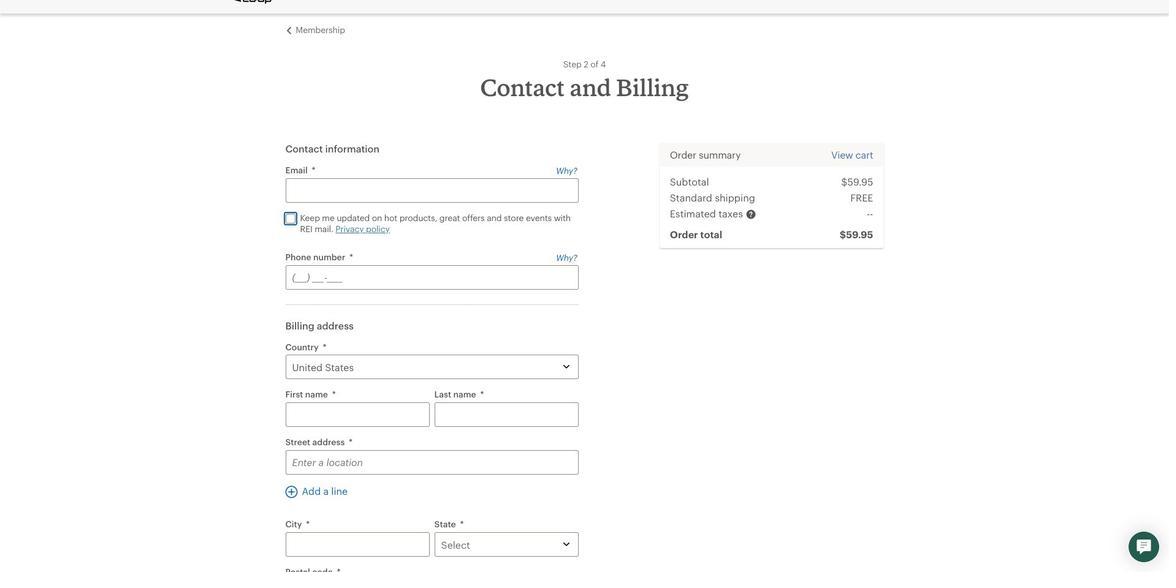Task type: locate. For each thing, give the bounding box(es) containing it.
None checkbox
[[285, 214, 295, 223]]

return to the rei.com homepage image
[[225, 0, 272, 4]]

live chat image
[[1137, 540, 1151, 555]]

banner
[[0, 0, 1169, 13]]

Last name text field
[[434, 403, 579, 427]]



Task type: vqa. For each thing, say whether or not it's contained in the screenshot.
First name TEXT BOX
yes



Task type: describe. For each thing, give the bounding box(es) containing it.
Phone number telephone field
[[285, 265, 579, 290]]

First name text field
[[285, 403, 430, 427]]

contact information: email address element
[[285, 165, 579, 242]]

order total element
[[814, 227, 873, 242]]

rei add image
[[285, 486, 298, 498]]

Street address text field
[[285, 450, 579, 475]]

City text field
[[285, 533, 430, 557]]

rei left arrow image
[[285, 27, 293, 35]]

none checkbox inside contact information: email address element
[[285, 214, 295, 223]]

Email email field
[[285, 178, 579, 203]]



